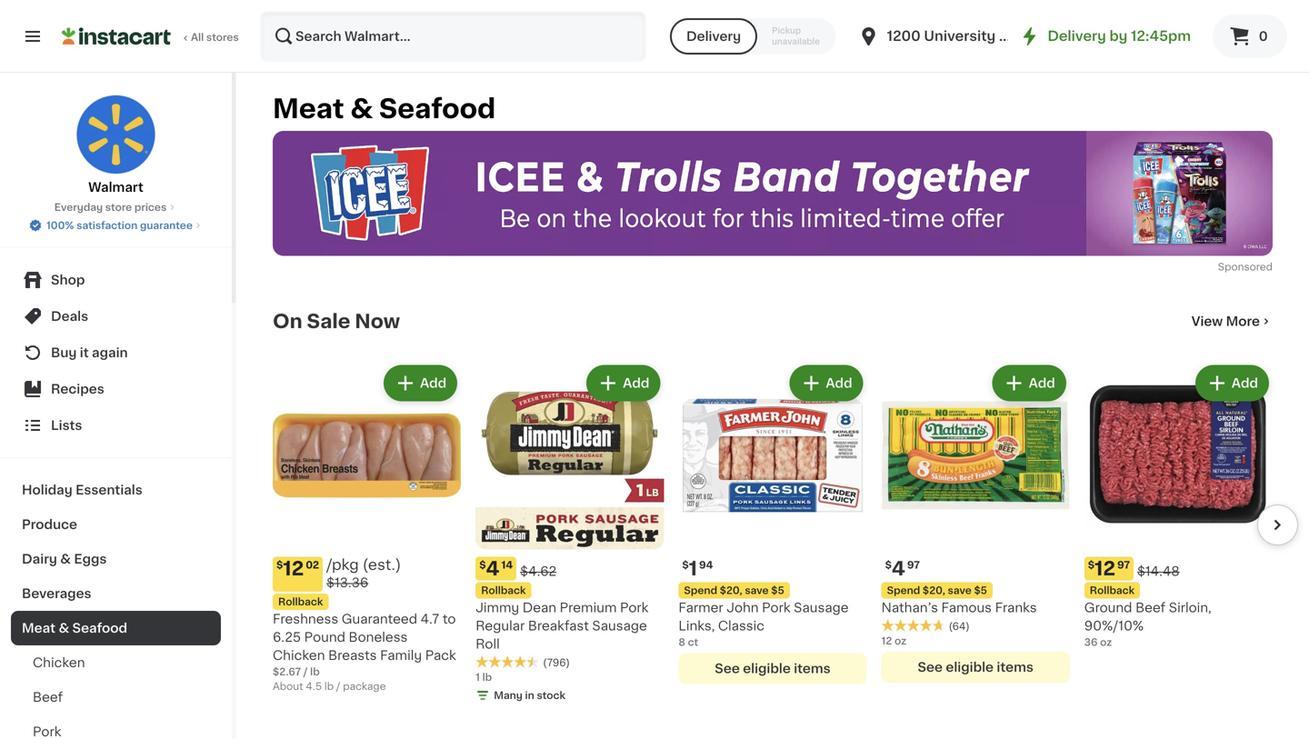 Task type: describe. For each thing, give the bounding box(es) containing it.
0 horizontal spatial lb
[[310, 667, 320, 677]]

add for $14.48
[[1232, 377, 1259, 390]]

satisfaction
[[77, 221, 138, 231]]

see eligible items button for 1
[[679, 654, 867, 685]]

nathan's
[[882, 602, 939, 615]]

eggs
[[74, 553, 107, 566]]

1 horizontal spatial lb
[[325, 682, 334, 692]]

ground beef sirloin, 90%/10% 36 oz
[[1085, 602, 1212, 648]]

view more
[[1192, 315, 1261, 328]]

$ inside $ 4 97
[[885, 560, 892, 570]]

90%/10%
[[1085, 620, 1144, 633]]

1200 university ave button
[[858, 11, 1026, 62]]

0 button
[[1213, 15, 1288, 58]]

breakfast
[[528, 620, 589, 633]]

eligible for 4
[[946, 661, 994, 674]]

pound
[[304, 631, 346, 644]]

$4.14 original price: $4.62 element
[[476, 557, 664, 581]]

family
[[380, 649, 422, 662]]

$5 for 1
[[771, 586, 785, 596]]

100%
[[46, 221, 74, 231]]

holiday
[[22, 484, 73, 497]]

1 lb
[[476, 673, 492, 683]]

freshness guaranteed 4.7 to 6.25 pound boneless chicken breasts family pack $2.67 / lb about 4.5 lb / package
[[273, 613, 456, 692]]

jimmy
[[476, 602, 520, 615]]

delivery for delivery
[[687, 30, 741, 43]]

farmer
[[679, 602, 724, 615]]

$ for $14.48
[[1088, 560, 1095, 570]]

3 add button from the left
[[792, 367, 862, 400]]

4.5
[[306, 682, 322, 692]]

see for 4
[[918, 661, 943, 674]]

view
[[1192, 315, 1223, 328]]

sausage inside jimmy dean premium pork regular breakfast sausage roll
[[592, 620, 647, 633]]

12 oz
[[882, 636, 907, 646]]

save for 4
[[948, 586, 972, 596]]

all stores link
[[62, 11, 240, 62]]

franks
[[996, 602, 1037, 615]]

$ 1 94
[[682, 560, 713, 579]]

nathan's famous franks
[[882, 602, 1037, 615]]

& for meat & seafood link at the bottom of the page
[[59, 622, 69, 635]]

many in stock
[[494, 691, 566, 701]]

dean
[[523, 602, 557, 615]]

add for /pkg
[[420, 377, 447, 390]]

prices
[[134, 202, 167, 212]]

spend $20, save $5 for 1
[[684, 586, 785, 596]]

97 for 4
[[908, 560, 920, 570]]

$20, for 1
[[720, 586, 743, 596]]

(796)
[[543, 658, 570, 668]]

it
[[80, 347, 89, 359]]

$2.67
[[273, 667, 301, 677]]

add for $4.62
[[623, 377, 650, 390]]

1200 university ave
[[887, 30, 1026, 43]]

ct
[[688, 638, 699, 648]]

1 vertical spatial meat
[[22, 622, 56, 635]]

rollback for $14.48
[[1090, 586, 1135, 596]]

1 horizontal spatial meat
[[273, 96, 344, 122]]

100% satisfaction guarantee button
[[28, 215, 204, 233]]

delivery by 12:45pm
[[1048, 30, 1191, 43]]

94
[[699, 560, 713, 570]]

breasts
[[328, 649, 377, 662]]

links,
[[679, 620, 715, 633]]

package
[[343, 682, 386, 692]]

see eligible items button for 4
[[882, 652, 1070, 683]]

famous
[[942, 602, 992, 615]]

add button for $4.62
[[589, 367, 659, 400]]

beef link
[[11, 680, 221, 715]]

1 horizontal spatial meat & seafood
[[273, 96, 496, 122]]

lists link
[[11, 407, 221, 444]]

holiday essentials
[[22, 484, 143, 497]]

spend $20, save $5 for 4
[[887, 586, 988, 596]]

$4.62
[[520, 565, 557, 578]]

beverages
[[22, 588, 91, 600]]

$ 4 97
[[885, 560, 920, 579]]

walmart link
[[76, 95, 156, 196]]

97 for 12
[[1118, 560, 1131, 570]]

buy it again
[[51, 347, 128, 359]]

meat & seafood link
[[11, 611, 221, 646]]

delivery by 12:45pm link
[[1019, 25, 1191, 47]]

$ 4 14 $4.62
[[479, 560, 557, 579]]

on sale now
[[273, 312, 400, 331]]

12 for $14.48
[[1095, 560, 1116, 579]]

freshness
[[273, 613, 339, 626]]

farmer john pork sausage links, classic 8 ct
[[679, 602, 849, 648]]

items for 1
[[794, 663, 831, 675]]

sale
[[307, 312, 351, 331]]

& for dairy & eggs link
[[60, 553, 71, 566]]

to
[[443, 613, 456, 626]]

rollback for $4.62
[[481, 586, 526, 596]]

again
[[92, 347, 128, 359]]

recipes link
[[11, 371, 221, 407]]

02
[[306, 560, 319, 570]]

(64)
[[949, 622, 970, 632]]

0 horizontal spatial /
[[303, 667, 308, 677]]

pack
[[425, 649, 456, 662]]

oz inside ground beef sirloin, 90%/10% 36 oz
[[1101, 638, 1113, 648]]

produce link
[[11, 507, 221, 542]]

premium
[[560, 602, 617, 615]]

guarantee
[[140, 221, 193, 231]]

$12.02 per package (estimated) original price: $13.36 element
[[273, 557, 461, 592]]

everyday store prices
[[54, 202, 167, 212]]

john
[[727, 602, 759, 615]]

$12.97 original price: $14.48 element
[[1085, 557, 1273, 581]]

4 for $ 4 14 $4.62
[[486, 560, 500, 579]]

view more link
[[1192, 312, 1273, 331]]

by
[[1110, 30, 1128, 43]]

1 vertical spatial seafood
[[72, 622, 127, 635]]

delivery for delivery by 12:45pm
[[1048, 30, 1107, 43]]

all stores
[[191, 32, 239, 42]]

everyday
[[54, 202, 103, 212]]

nsored
[[1238, 262, 1273, 272]]

Search field
[[262, 13, 645, 60]]

see for 1
[[715, 663, 740, 675]]

jimmy dean premium pork regular breakfast sausage roll
[[476, 602, 649, 651]]

classic
[[718, 620, 765, 633]]

4 add button from the left
[[995, 367, 1065, 400]]

essentials
[[76, 484, 143, 497]]

in
[[525, 691, 535, 701]]

dairy & eggs
[[22, 553, 107, 566]]

shop link
[[11, 262, 221, 298]]



Task type: vqa. For each thing, say whether or not it's contained in the screenshot.
ROLLBACK
yes



Task type: locate. For each thing, give the bounding box(es) containing it.
1 vertical spatial &
[[60, 553, 71, 566]]

ave
[[999, 30, 1026, 43]]

deals link
[[11, 298, 221, 335]]

spend $20, save $5 up nathan's famous franks
[[887, 586, 988, 596]]

regular
[[476, 620, 525, 633]]

dairy
[[22, 553, 57, 566]]

recipes
[[51, 383, 104, 396]]

seafood down search field
[[379, 96, 496, 122]]

delivery button
[[670, 18, 758, 55]]

0 horizontal spatial sausage
[[592, 620, 647, 633]]

see down classic
[[715, 663, 740, 675]]

eligible down farmer john pork sausage links, classic 8 ct
[[743, 663, 791, 675]]

1 horizontal spatial pork
[[620, 602, 649, 615]]

1 vertical spatial sausage
[[592, 620, 647, 633]]

1 horizontal spatial 1
[[689, 560, 698, 579]]

1 horizontal spatial items
[[997, 661, 1034, 674]]

0 horizontal spatial see
[[715, 663, 740, 675]]

0 horizontal spatial meat & seafood
[[22, 622, 127, 635]]

0 horizontal spatial see eligible items
[[715, 663, 831, 675]]

1 horizontal spatial chicken
[[273, 649, 325, 662]]

2 $5 from the left
[[974, 586, 988, 596]]

1 left 94
[[689, 560, 698, 579]]

/ right 4.5
[[336, 682, 341, 692]]

0 horizontal spatial rollback
[[278, 597, 323, 607]]

1 product group from the left
[[273, 362, 461, 694]]

97 inside $ 12 97 $14.48
[[1118, 560, 1131, 570]]

lb right 4.5
[[325, 682, 334, 692]]

walmart
[[88, 181, 144, 194]]

12 down nathan's on the right of page
[[882, 636, 892, 646]]

/ up 4.5
[[303, 667, 308, 677]]

$ 12 02 /pkg (est.) $13.36
[[276, 558, 401, 589]]

see
[[918, 661, 943, 674], [715, 663, 740, 675]]

rollback up "freshness"
[[278, 597, 323, 607]]

$5 for 4
[[974, 586, 988, 596]]

$ for $4.62
[[479, 560, 486, 570]]

oz down nathan's on the right of page
[[895, 636, 907, 646]]

$ up ground
[[1088, 560, 1095, 570]]

1 horizontal spatial rollback
[[481, 586, 526, 596]]

/
[[303, 667, 308, 677], [336, 682, 341, 692]]

stores
[[206, 32, 239, 42]]

product group
[[273, 362, 461, 694], [476, 362, 664, 707], [679, 362, 867, 685], [882, 362, 1070, 683], [1085, 362, 1273, 650]]

sausage right john
[[794, 602, 849, 615]]

save up nathan's famous franks
[[948, 586, 972, 596]]

items down franks on the bottom right
[[997, 661, 1034, 674]]

1 4 from the left
[[486, 560, 500, 579]]

0 vertical spatial meat
[[273, 96, 344, 122]]

spend
[[684, 586, 718, 596], [887, 586, 921, 596]]

chicken down meat & seafood link at the bottom of the page
[[33, 657, 85, 669]]

1 horizontal spatial $5
[[974, 586, 988, 596]]

1 spend $20, save $5 from the left
[[684, 586, 785, 596]]

97 inside $ 4 97
[[908, 560, 920, 570]]

spend $20, save $5 up john
[[684, 586, 785, 596]]

product group containing 1
[[679, 362, 867, 685]]

items for 4
[[997, 661, 1034, 674]]

1200
[[887, 30, 921, 43]]

1 horizontal spatial seafood
[[379, 96, 496, 122]]

$ for /pkg
[[276, 560, 283, 570]]

&
[[350, 96, 373, 122], [60, 553, 71, 566], [59, 622, 69, 635]]

spend for 1
[[684, 586, 718, 596]]

2 4 from the left
[[892, 560, 906, 579]]

all
[[191, 32, 204, 42]]

oz right 36
[[1101, 638, 1113, 648]]

1 97 from the left
[[908, 560, 920, 570]]

0 horizontal spatial $20,
[[720, 586, 743, 596]]

beef inside ground beef sirloin, 90%/10% 36 oz
[[1136, 602, 1166, 615]]

lb
[[310, 667, 320, 677], [483, 673, 492, 683], [325, 682, 334, 692]]

1 $ from the left
[[276, 560, 283, 570]]

1 horizontal spatial eligible
[[946, 661, 994, 674]]

$ left 14
[[479, 560, 486, 570]]

0 horizontal spatial meat
[[22, 622, 56, 635]]

pork link
[[11, 715, 221, 739]]

0 horizontal spatial 4
[[486, 560, 500, 579]]

0 vertical spatial meat & seafood
[[273, 96, 496, 122]]

0 horizontal spatial see eligible items button
[[679, 654, 867, 685]]

guaranteed
[[342, 613, 418, 626]]

sausage inside farmer john pork sausage links, classic 8 ct
[[794, 602, 849, 615]]

eligible down the (64)
[[946, 661, 994, 674]]

delivery inside button
[[687, 30, 741, 43]]

shop
[[51, 274, 85, 286]]

save
[[745, 586, 769, 596], [948, 586, 972, 596]]

12 up ground
[[1095, 560, 1116, 579]]

pork right premium
[[620, 602, 649, 615]]

$ up nathan's on the right of page
[[885, 560, 892, 570]]

3 product group from the left
[[679, 362, 867, 685]]

1 horizontal spatial delivery
[[1048, 30, 1107, 43]]

store
[[105, 202, 132, 212]]

deals
[[51, 310, 88, 323]]

2 $20, from the left
[[923, 586, 946, 596]]

1 horizontal spatial 4
[[892, 560, 906, 579]]

0 horizontal spatial eligible
[[743, 663, 791, 675]]

rollback
[[481, 586, 526, 596], [1090, 586, 1135, 596], [278, 597, 323, 607]]

1 horizontal spatial sausage
[[794, 602, 849, 615]]

$14.48
[[1138, 565, 1180, 578]]

$5
[[771, 586, 785, 596], [974, 586, 988, 596]]

seafood down beverages link
[[72, 622, 127, 635]]

4 for $ 4 97
[[892, 560, 906, 579]]

1 vertical spatial /
[[336, 682, 341, 692]]

$ left 02
[[276, 560, 283, 570]]

0 horizontal spatial items
[[794, 663, 831, 675]]

0 horizontal spatial seafood
[[72, 622, 127, 635]]

$13.36
[[327, 577, 369, 589]]

1 spend from the left
[[684, 586, 718, 596]]

1 horizontal spatial /
[[336, 682, 341, 692]]

1 horizontal spatial oz
[[1101, 638, 1113, 648]]

see eligible items down farmer john pork sausage links, classic 8 ct
[[715, 663, 831, 675]]

on sale now link
[[273, 311, 400, 332]]

spend up farmer
[[684, 586, 718, 596]]

stock
[[537, 691, 566, 701]]

0 horizontal spatial spend $20, save $5
[[684, 586, 785, 596]]

None search field
[[260, 11, 647, 62]]

about
[[273, 682, 303, 692]]

2 $ from the left
[[682, 560, 689, 570]]

0 vertical spatial beef
[[1136, 602, 1166, 615]]

chicken up $2.67
[[273, 649, 325, 662]]

2 product group from the left
[[476, 362, 664, 707]]

1 $20, from the left
[[720, 586, 743, 596]]

spend up nathan's on the right of page
[[887, 586, 921, 596]]

4 left 14
[[486, 560, 500, 579]]

5 product group from the left
[[1085, 362, 1273, 650]]

pork inside farmer john pork sausage links, classic 8 ct
[[762, 602, 791, 615]]

4 add from the left
[[1029, 377, 1056, 390]]

see eligible items button down the (64)
[[882, 652, 1070, 683]]

pork inside jimmy dean premium pork regular breakfast sausage roll
[[620, 602, 649, 615]]

0 horizontal spatial $5
[[771, 586, 785, 596]]

1 horizontal spatial see
[[918, 661, 943, 674]]

now
[[355, 312, 400, 331]]

pork
[[762, 602, 791, 615], [620, 602, 649, 615], [33, 726, 61, 739]]

sausage down premium
[[592, 620, 647, 633]]

2 spend $20, save $5 from the left
[[887, 586, 988, 596]]

beef
[[1136, 602, 1166, 615], [33, 691, 63, 704]]

meat & seafood
[[273, 96, 496, 122], [22, 622, 127, 635]]

100% satisfaction guarantee
[[46, 221, 193, 231]]

0 vertical spatial /
[[303, 667, 308, 677]]

12:45pm
[[1131, 30, 1191, 43]]

$ 12 97 $14.48
[[1088, 560, 1180, 579]]

0 vertical spatial &
[[350, 96, 373, 122]]

2 save from the left
[[948, 586, 972, 596]]

0 vertical spatial seafood
[[379, 96, 496, 122]]

chicken inside "link"
[[33, 657, 85, 669]]

$ left 94
[[682, 560, 689, 570]]

0 vertical spatial sausage
[[794, 602, 849, 615]]

0 horizontal spatial save
[[745, 586, 769, 596]]

lb down roll
[[483, 673, 492, 683]]

1 horizontal spatial beef
[[1136, 602, 1166, 615]]

item carousel region
[[247, 354, 1299, 714]]

$20, for 4
[[923, 586, 946, 596]]

$ inside $ 12 02 /pkg (est.) $13.36
[[276, 560, 283, 570]]

0 horizontal spatial beef
[[33, 691, 63, 704]]

1 add button from the left
[[386, 367, 456, 400]]

buy
[[51, 347, 77, 359]]

1 horizontal spatial see eligible items
[[918, 661, 1034, 674]]

36
[[1085, 638, 1098, 648]]

2 horizontal spatial pork
[[762, 602, 791, 615]]

$20, up nathan's on the right of page
[[923, 586, 946, 596]]

chicken link
[[11, 646, 221, 680]]

rollback for /pkg
[[278, 597, 323, 607]]

ground
[[1085, 602, 1133, 615]]

university
[[924, 30, 996, 43]]

$5 up famous
[[974, 586, 988, 596]]

0 horizontal spatial oz
[[895, 636, 907, 646]]

on
[[273, 312, 303, 331]]

6.25
[[273, 631, 301, 644]]

save for 1
[[745, 586, 769, 596]]

rollback up ground
[[1090, 586, 1135, 596]]

0 horizontal spatial pork
[[33, 726, 61, 739]]

delivery
[[1048, 30, 1107, 43], [687, 30, 741, 43]]

$ inside $ 4 14 $4.62
[[479, 560, 486, 570]]

4 up nathan's on the right of page
[[892, 560, 906, 579]]

12 for /pkg
[[283, 560, 304, 579]]

8
[[679, 638, 686, 648]]

$ inside $ 1 94
[[682, 560, 689, 570]]

$5 up farmer john pork sausage links, classic 8 ct
[[771, 586, 785, 596]]

see eligible items for 4
[[918, 661, 1034, 674]]

1 down roll
[[476, 673, 480, 683]]

5 add button from the left
[[1198, 367, 1268, 400]]

2 97 from the left
[[1118, 560, 1131, 570]]

2 horizontal spatial rollback
[[1090, 586, 1135, 596]]

97 left $14.48
[[1118, 560, 1131, 570]]

4.7
[[421, 613, 440, 626]]

see eligible items
[[918, 661, 1034, 674], [715, 663, 831, 675]]

2 add from the left
[[623, 377, 650, 390]]

97 up nathan's on the right of page
[[908, 560, 920, 570]]

see down nathan's on the right of page
[[918, 661, 943, 674]]

items down farmer john pork sausage links, classic 8 ct
[[794, 663, 831, 675]]

rollback up jimmy
[[481, 586, 526, 596]]

$ inside $ 12 97 $14.48
[[1088, 560, 1095, 570]]

add button for $14.48
[[1198, 367, 1268, 400]]

2 spend from the left
[[887, 586, 921, 596]]

beef up pork link
[[33, 691, 63, 704]]

2 horizontal spatial 12
[[1095, 560, 1116, 579]]

save up john
[[745, 586, 769, 596]]

pork down beef link
[[33, 726, 61, 739]]

see eligible items for 1
[[715, 663, 831, 675]]

1 horizontal spatial 12
[[882, 636, 892, 646]]

eligible for 1
[[743, 663, 791, 675]]

5 $ from the left
[[1088, 560, 1095, 570]]

/pkg
[[327, 558, 359, 573]]

1 horizontal spatial $20,
[[923, 586, 946, 596]]

many
[[494, 691, 523, 701]]

sausage
[[794, 602, 849, 615], [592, 620, 647, 633]]

beverages link
[[11, 577, 221, 611]]

12 left 02
[[283, 560, 304, 579]]

holiday essentials link
[[11, 473, 221, 507]]

1 horizontal spatial spend $20, save $5
[[887, 586, 988, 596]]

instacart logo image
[[62, 25, 171, 47]]

14
[[502, 560, 513, 570]]

1 add from the left
[[420, 377, 447, 390]]

add button for /pkg
[[386, 367, 456, 400]]

1 $5 from the left
[[771, 586, 785, 596]]

service type group
[[670, 18, 836, 55]]

4 product group from the left
[[882, 362, 1070, 683]]

1 horizontal spatial save
[[948, 586, 972, 596]]

0
[[1259, 30, 1268, 43]]

add button
[[386, 367, 456, 400], [589, 367, 659, 400], [792, 367, 862, 400], [995, 367, 1065, 400], [1198, 367, 1268, 400]]

chicken inside freshness guaranteed 4.7 to 6.25 pound boneless chicken breasts family pack $2.67 / lb about 4.5 lb / package
[[273, 649, 325, 662]]

★★★★★
[[882, 619, 946, 632], [882, 619, 946, 632], [476, 656, 540, 668], [476, 656, 540, 668]]

1 save from the left
[[745, 586, 769, 596]]

pork right john
[[762, 602, 791, 615]]

sirloin,
[[1169, 602, 1212, 615]]

1 vertical spatial meat & seafood
[[22, 622, 127, 635]]

spend for 4
[[887, 586, 921, 596]]

0 horizontal spatial 97
[[908, 560, 920, 570]]

$20, up john
[[720, 586, 743, 596]]

4 $ from the left
[[885, 560, 892, 570]]

0 vertical spatial 1
[[689, 560, 698, 579]]

0 horizontal spatial 1
[[476, 673, 480, 683]]

2 horizontal spatial lb
[[483, 673, 492, 683]]

2 add button from the left
[[589, 367, 659, 400]]

5 add from the left
[[1232, 377, 1259, 390]]

0 horizontal spatial chicken
[[33, 657, 85, 669]]

12 inside $ 12 02 /pkg (est.) $13.36
[[283, 560, 304, 579]]

1 vertical spatial beef
[[33, 691, 63, 704]]

1 horizontal spatial 97
[[1118, 560, 1131, 570]]

1 vertical spatial 1
[[476, 673, 480, 683]]

3 $ from the left
[[479, 560, 486, 570]]

see eligible items down the (64)
[[918, 661, 1034, 674]]

1 horizontal spatial spend
[[887, 586, 921, 596]]

walmart logo image
[[76, 95, 156, 175]]

4
[[486, 560, 500, 579], [892, 560, 906, 579]]

0 horizontal spatial delivery
[[687, 30, 741, 43]]

0 horizontal spatial spend
[[684, 586, 718, 596]]

3 add from the left
[[826, 377, 853, 390]]

2 vertical spatial &
[[59, 622, 69, 635]]

0 horizontal spatial 12
[[283, 560, 304, 579]]

lb up 4.5
[[310, 667, 320, 677]]

• sponsored: icee trolls image
[[273, 131, 1273, 256]]

roll
[[476, 638, 500, 651]]

beef down $14.48
[[1136, 602, 1166, 615]]

1 horizontal spatial see eligible items button
[[882, 652, 1070, 683]]

see eligible items button down farmer john pork sausage links, classic 8 ct
[[679, 654, 867, 685]]

produce
[[22, 518, 77, 531]]



